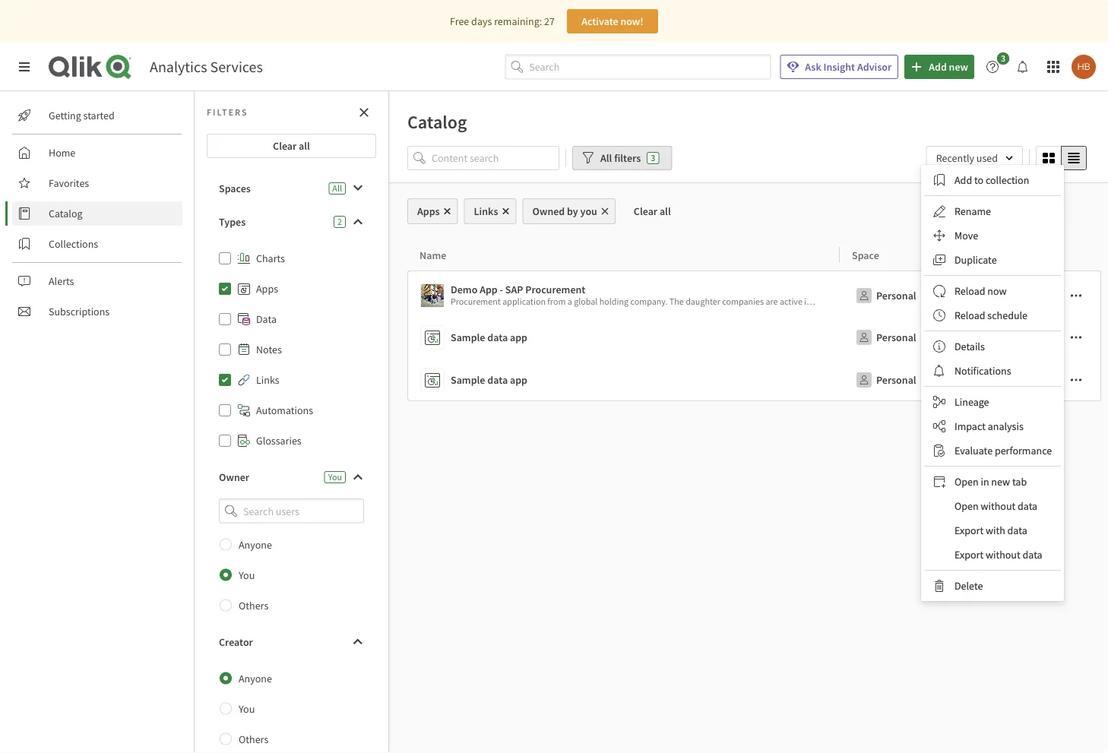 Task type: describe. For each thing, give the bounding box(es) containing it.
you for owner option group
[[239, 569, 255, 582]]

demo app - sap procurement
[[451, 283, 586, 297]]

performance
[[995, 444, 1053, 458]]

others for owner option group
[[239, 599, 269, 613]]

reload schedule
[[955, 309, 1028, 322]]

impact analysis
[[955, 420, 1024, 433]]

3
[[651, 152, 656, 164]]

all filters
[[601, 151, 641, 165]]

3 personal cell from the top
[[840, 359, 1011, 402]]

services
[[210, 57, 263, 76]]

ask
[[806, 60, 822, 74]]

reload now
[[955, 284, 1007, 298]]

lineage
[[955, 395, 990, 409]]

links button
[[464, 198, 517, 224]]

collection
[[986, 173, 1030, 187]]

open without data link
[[925, 494, 1062, 519]]

catalog inside navigation pane element
[[49, 207, 83, 221]]

collections link
[[12, 232, 183, 256]]

open without data
[[955, 500, 1038, 513]]

types
[[219, 215, 246, 229]]

navigation pane element
[[0, 97, 194, 330]]

free days remaining: 27
[[450, 14, 555, 28]]

links inside button
[[474, 205, 498, 218]]

1 personal cell from the top
[[840, 271, 1011, 316]]

Search text field
[[530, 55, 771, 79]]

switch view group
[[1037, 146, 1087, 170]]

advisor
[[858, 60, 892, 74]]

subscriptions
[[49, 305, 110, 319]]

more actions image
[[1071, 374, 1083, 386]]

data for export with data
[[1008, 524, 1028, 538]]

cell for third personal cell from the bottom of the page
[[1011, 271, 1102, 316]]

data for open without data
[[1018, 500, 1038, 513]]

others for creator option group at the left of the page
[[239, 733, 269, 746]]

to
[[975, 173, 984, 187]]

notifications button
[[925, 359, 1062, 383]]

evaluate performance
[[955, 444, 1053, 458]]

activate now! link
[[567, 9, 659, 33]]

delete button
[[925, 574, 1062, 598]]

reload for reload schedule
[[955, 309, 986, 322]]

subscriptions link
[[12, 300, 183, 324]]

tab
[[1013, 475, 1027, 489]]

without for export
[[986, 548, 1021, 562]]

-
[[500, 283, 503, 297]]

searchbar element
[[505, 55, 771, 79]]

2
[[338, 216, 342, 228]]

open in new tab link
[[925, 470, 1062, 494]]

export with data button
[[925, 519, 1062, 543]]

procurement
[[526, 283, 586, 297]]

personal button for third personal cell from the bottom of the page
[[852, 284, 920, 308]]

close sidebar menu image
[[18, 61, 30, 73]]

catalog link
[[12, 202, 183, 226]]

0 vertical spatial catalog
[[408, 110, 467, 133]]

you for creator option group at the left of the page
[[239, 702, 255, 716]]

add to collection
[[955, 173, 1030, 187]]

export without data button
[[925, 543, 1062, 567]]

all
[[601, 151, 612, 165]]

collections
[[49, 237, 98, 251]]

home link
[[12, 141, 183, 165]]

analysis
[[988, 420, 1024, 433]]

sample data app button for second personal cell from the bottom of the page
[[421, 322, 834, 353]]

demo
[[451, 283, 478, 297]]

free
[[450, 14, 469, 28]]

app for third personal cell
[[510, 373, 528, 387]]

personal for second personal cell from the bottom of the page
[[877, 331, 917, 344]]

personal for third personal cell from the bottom of the page
[[877, 289, 917, 303]]

lineage button
[[925, 390, 1062, 414]]

now
[[988, 284, 1007, 298]]

space
[[852, 248, 880, 262]]

new
[[992, 475, 1011, 489]]

clear all for rightmost clear all button
[[634, 205, 671, 218]]

open for open without data
[[955, 500, 979, 513]]

data
[[256, 313, 277, 326]]

cell for third personal cell
[[1011, 359, 1102, 402]]

schedule
[[988, 309, 1028, 322]]

getting started
[[49, 109, 115, 122]]

qlik sense app image
[[421, 284, 444, 307]]

with
[[986, 524, 1006, 538]]

export for export without data
[[955, 548, 984, 562]]

reload for reload now
[[955, 284, 986, 298]]

details button
[[925, 335, 1062, 359]]

activate
[[582, 14, 619, 28]]

export without data
[[955, 548, 1043, 562]]

without for open
[[981, 500, 1016, 513]]

sample for third personal cell
[[451, 373, 486, 387]]

all for rightmost clear all button
[[660, 205, 671, 218]]

cell for second personal cell from the bottom of the page
[[1011, 316, 1102, 359]]

creator button
[[207, 630, 376, 654]]



Task type: locate. For each thing, give the bounding box(es) containing it.
name
[[420, 248, 447, 262]]

clear all button down filters
[[207, 134, 376, 158]]

in
[[981, 475, 990, 489]]

activate now!
[[582, 14, 644, 28]]

creator
[[219, 635, 253, 649]]

1 open from the top
[[955, 475, 979, 489]]

open for open in new tab
[[955, 475, 979, 489]]

without down new
[[981, 500, 1016, 513]]

1 personal button from the top
[[852, 284, 920, 308]]

data for export without data
[[1023, 548, 1043, 562]]

anyone down owner
[[239, 538, 272, 552]]

1 horizontal spatial clear all button
[[622, 198, 683, 224]]

reload now button
[[925, 279, 1062, 303]]

1 sample from the top
[[451, 331, 486, 344]]

data
[[488, 331, 508, 344], [488, 373, 508, 387], [1018, 500, 1038, 513], [1008, 524, 1028, 538], [1023, 548, 1043, 562]]

1 horizontal spatial links
[[474, 205, 498, 218]]

getting
[[49, 109, 81, 122]]

delete
[[955, 579, 984, 593]]

duplicate button
[[925, 248, 1062, 272]]

without down with on the right of page
[[986, 548, 1021, 562]]

clear all
[[273, 139, 310, 153], [634, 205, 671, 218]]

personal cell
[[840, 271, 1011, 316], [840, 316, 1011, 359], [840, 359, 1011, 402]]

move button
[[925, 224, 1062, 248]]

links down notes
[[256, 373, 280, 387]]

1 cell from the top
[[1011, 271, 1102, 316]]

0 horizontal spatial catalog
[[49, 207, 83, 221]]

export
[[955, 524, 984, 538], [955, 548, 984, 562]]

1 horizontal spatial clear all
[[634, 205, 671, 218]]

now!
[[621, 14, 644, 28]]

3 personal button from the top
[[852, 368, 920, 392]]

all for topmost clear all button
[[299, 139, 310, 153]]

personal for third personal cell
[[877, 373, 917, 387]]

automations
[[256, 404, 313, 417]]

1 vertical spatial personal button
[[852, 325, 920, 350]]

sample
[[451, 331, 486, 344], [451, 373, 486, 387]]

1 horizontal spatial catalog
[[408, 110, 467, 133]]

clear all for topmost clear all button
[[273, 139, 310, 153]]

0 vertical spatial others
[[239, 599, 269, 613]]

1 horizontal spatial apps
[[417, 205, 440, 218]]

1 vertical spatial apps
[[256, 282, 278, 296]]

Content search text field
[[432, 146, 560, 170]]

1 vertical spatial others
[[239, 733, 269, 746]]

by
[[567, 205, 579, 218]]

1 reload from the top
[[955, 284, 986, 298]]

personal button
[[852, 284, 920, 308], [852, 325, 920, 350], [852, 368, 920, 392]]

1 export from the top
[[955, 524, 984, 538]]

menu
[[922, 165, 1065, 602]]

cell up analysis
[[1011, 359, 1102, 402]]

sample data app
[[451, 331, 528, 344], [451, 373, 528, 387]]

0 vertical spatial links
[[474, 205, 498, 218]]

links right apps button
[[474, 205, 498, 218]]

you inside owner option group
[[239, 569, 255, 582]]

clear all button down 3
[[622, 198, 683, 224]]

all
[[299, 139, 310, 153], [660, 205, 671, 218]]

notifications
[[955, 364, 1012, 378]]

1 vertical spatial anyone
[[239, 672, 272, 686]]

1 vertical spatial sample data app
[[451, 373, 528, 387]]

anyone down the creator
[[239, 672, 272, 686]]

0 vertical spatial app
[[510, 331, 528, 344]]

days
[[472, 14, 492, 28]]

you
[[328, 471, 342, 483], [239, 569, 255, 582], [239, 702, 255, 716]]

you
[[581, 205, 598, 218]]

0 vertical spatial sample
[[451, 331, 486, 344]]

creator option group
[[207, 664, 376, 754]]

2 open from the top
[[955, 500, 979, 513]]

clear
[[273, 139, 297, 153], [634, 205, 658, 218]]

1 others from the top
[[239, 599, 269, 613]]

notes
[[256, 343, 282, 357]]

catalog down favorites
[[49, 207, 83, 221]]

cell up more actions image
[[1011, 316, 1102, 359]]

data inside button
[[1023, 548, 1043, 562]]

filters region
[[389, 143, 1109, 183]]

personal cell down duplicate
[[840, 271, 1011, 316]]

analytics
[[150, 57, 207, 76]]

export with data
[[955, 524, 1028, 538]]

2 vertical spatial you
[[239, 702, 255, 716]]

export inside button
[[955, 548, 984, 562]]

0 horizontal spatial apps
[[256, 282, 278, 296]]

1 vertical spatial personal
[[877, 331, 917, 344]]

2 vertical spatial personal button
[[852, 368, 920, 392]]

1 vertical spatial sample
[[451, 373, 486, 387]]

rename button
[[925, 199, 1062, 224]]

0 vertical spatial reload
[[955, 284, 986, 298]]

clear for topmost clear all button
[[273, 139, 297, 153]]

0 horizontal spatial links
[[256, 373, 280, 387]]

impact analysis button
[[925, 414, 1062, 439]]

1 vertical spatial all
[[660, 205, 671, 218]]

2 personal cell from the top
[[840, 316, 1011, 359]]

1 vertical spatial you
[[239, 569, 255, 582]]

catalog up content search text box
[[408, 110, 467, 133]]

cell
[[1011, 271, 1102, 316], [1011, 316, 1102, 359], [1011, 359, 1102, 402]]

menu containing add to collection
[[922, 165, 1065, 602]]

1 anyone from the top
[[239, 538, 272, 552]]

rename
[[955, 205, 992, 218]]

1 vertical spatial app
[[510, 373, 528, 387]]

add to collection button
[[925, 168, 1062, 192]]

2 anyone from the top
[[239, 672, 272, 686]]

0 vertical spatial without
[[981, 500, 1016, 513]]

0 vertical spatial sample data app
[[451, 331, 528, 344]]

filters
[[615, 151, 641, 165]]

home
[[49, 146, 75, 160]]

getting started link
[[12, 103, 183, 128]]

owner option group
[[207, 530, 376, 621]]

0 vertical spatial open
[[955, 475, 979, 489]]

insight
[[824, 60, 856, 74]]

sample for second personal cell from the bottom of the page
[[451, 331, 486, 344]]

demo app - sap procurement button
[[421, 281, 834, 311]]

2 cell from the top
[[1011, 316, 1102, 359]]

2 personal button from the top
[[852, 325, 920, 350]]

reload down reload now
[[955, 309, 986, 322]]

apps button
[[408, 198, 458, 224]]

links
[[474, 205, 498, 218], [256, 373, 280, 387]]

3 cell from the top
[[1011, 359, 1102, 402]]

1 vertical spatial clear all
[[634, 205, 671, 218]]

open down open in new tab
[[955, 500, 979, 513]]

ask insight advisor
[[806, 60, 892, 74]]

others inside creator option group
[[239, 733, 269, 746]]

catalog
[[408, 110, 467, 133], [49, 207, 83, 221]]

sample data app button
[[421, 322, 834, 353], [421, 365, 834, 395]]

started
[[83, 109, 115, 122]]

cell right now
[[1011, 271, 1102, 316]]

apps up name
[[417, 205, 440, 218]]

open left in
[[955, 475, 979, 489]]

1 sample data app button from the top
[[421, 322, 834, 353]]

export up delete
[[955, 548, 984, 562]]

export for export with data
[[955, 524, 984, 538]]

personal button for third personal cell
[[852, 368, 920, 392]]

2 sample from the top
[[451, 373, 486, 387]]

0 vertical spatial export
[[955, 524, 984, 538]]

27
[[545, 14, 555, 28]]

apps up data
[[256, 282, 278, 296]]

others inside owner option group
[[239, 599, 269, 613]]

remaining:
[[494, 14, 542, 28]]

0 vertical spatial you
[[328, 471, 342, 483]]

0 vertical spatial sample data app button
[[421, 322, 834, 353]]

anyone for owner option group
[[239, 538, 272, 552]]

export inside button
[[955, 524, 984, 538]]

export left with on the right of page
[[955, 524, 984, 538]]

analytics services
[[150, 57, 263, 76]]

0 vertical spatial personal button
[[852, 284, 920, 308]]

anyone for creator option group at the left of the page
[[239, 672, 272, 686]]

apps inside button
[[417, 205, 440, 218]]

2 others from the top
[[239, 733, 269, 746]]

open in new tab
[[955, 475, 1027, 489]]

favorites link
[[12, 171, 183, 195]]

2 reload from the top
[[955, 309, 986, 322]]

1 vertical spatial export
[[955, 548, 984, 562]]

2 sample data app button from the top
[[421, 365, 834, 395]]

personal cell up notifications
[[840, 316, 1011, 359]]

open
[[955, 475, 979, 489], [955, 500, 979, 513]]

0 horizontal spatial clear all
[[273, 139, 310, 153]]

anyone inside creator option group
[[239, 672, 272, 686]]

alerts
[[49, 275, 74, 288]]

sample data app for second personal cell from the bottom of the page
[[451, 331, 528, 344]]

2 sample data app from the top
[[451, 373, 528, 387]]

reload schedule button
[[925, 303, 1062, 328]]

1 vertical spatial reload
[[955, 309, 986, 322]]

clear for rightmost clear all button
[[634, 205, 658, 218]]

1 personal from the top
[[877, 289, 917, 303]]

2 export from the top
[[955, 548, 984, 562]]

1 vertical spatial catalog
[[49, 207, 83, 221]]

evaluate performance button
[[925, 439, 1062, 463]]

0 vertical spatial clear all
[[273, 139, 310, 153]]

personal
[[877, 289, 917, 303], [877, 331, 917, 344], [877, 373, 917, 387]]

sample data app button for third personal cell
[[421, 365, 834, 395]]

owner
[[219, 471, 249, 484]]

0 vertical spatial apps
[[417, 205, 440, 218]]

0 horizontal spatial clear all button
[[207, 134, 376, 158]]

1 horizontal spatial clear
[[634, 205, 658, 218]]

others
[[239, 599, 269, 613], [239, 733, 269, 746]]

0 vertical spatial personal
[[877, 289, 917, 303]]

personal button for second personal cell from the bottom of the page
[[852, 325, 920, 350]]

add
[[955, 173, 973, 187]]

1 vertical spatial clear all button
[[622, 198, 683, 224]]

analytics services element
[[150, 57, 263, 76]]

reload inside 'button'
[[955, 309, 986, 322]]

1 vertical spatial clear
[[634, 205, 658, 218]]

move
[[955, 229, 979, 243]]

0 vertical spatial all
[[299, 139, 310, 153]]

1 vertical spatial without
[[986, 548, 1021, 562]]

1 horizontal spatial all
[[660, 205, 671, 218]]

1 vertical spatial open
[[955, 500, 979, 513]]

app for second personal cell from the bottom of the page
[[510, 331, 528, 344]]

owned by you
[[533, 205, 598, 218]]

1 sample data app from the top
[[451, 331, 528, 344]]

sample data app for third personal cell
[[451, 373, 528, 387]]

0 vertical spatial anyone
[[239, 538, 272, 552]]

recently used image
[[927, 146, 1024, 170]]

evaluate
[[955, 444, 993, 458]]

sap
[[506, 283, 524, 297]]

1 vertical spatial sample data app button
[[421, 365, 834, 395]]

app
[[480, 283, 498, 297]]

impact
[[955, 420, 986, 433]]

data inside button
[[1008, 524, 1028, 538]]

alerts link
[[12, 269, 183, 294]]

1 vertical spatial links
[[256, 373, 280, 387]]

anyone inside owner option group
[[239, 538, 272, 552]]

3 personal from the top
[[877, 373, 917, 387]]

favorites
[[49, 176, 89, 190]]

details
[[955, 340, 985, 354]]

0 horizontal spatial all
[[299, 139, 310, 153]]

you inside creator option group
[[239, 702, 255, 716]]

glossaries
[[256, 434, 302, 448]]

2 personal from the top
[[877, 331, 917, 344]]

2 vertical spatial personal
[[877, 373, 917, 387]]

charts
[[256, 252, 285, 265]]

owned
[[533, 205, 565, 218]]

owned by you button
[[523, 198, 616, 224]]

reload left now
[[955, 284, 986, 298]]

duplicate
[[955, 253, 997, 267]]

ask insight advisor button
[[780, 55, 899, 79]]

0 vertical spatial clear all button
[[207, 134, 376, 158]]

without inside button
[[986, 548, 1021, 562]]

0 vertical spatial clear
[[273, 139, 297, 153]]

0 horizontal spatial clear
[[273, 139, 297, 153]]

1 app from the top
[[510, 331, 528, 344]]

2 app from the top
[[510, 373, 528, 387]]

personal cell down details
[[840, 359, 1011, 402]]

reload inside "button"
[[955, 284, 986, 298]]



Task type: vqa. For each thing, say whether or not it's contained in the screenshot.
Personal button to the bottom
yes



